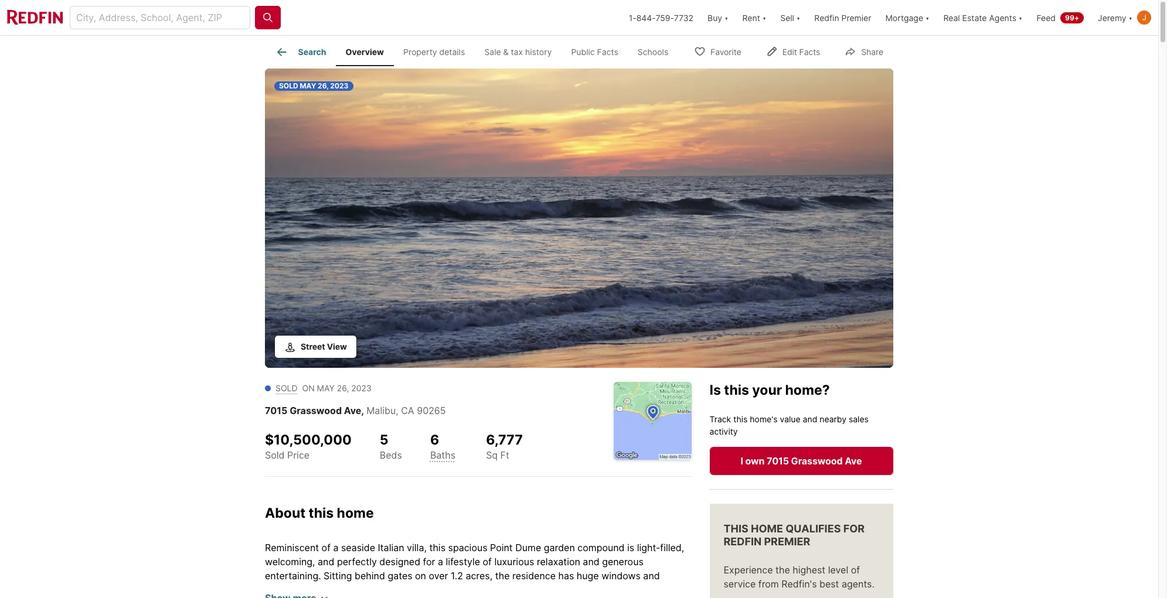 Task type: vqa. For each thing, say whether or not it's contained in the screenshot.
5th ▾ from the left
yes



Task type: locate. For each thing, give the bounding box(es) containing it.
of
[[322, 542, 331, 554], [483, 556, 492, 568], [851, 564, 860, 576], [481, 584, 490, 596]]

0 vertical spatial 2023
[[330, 81, 349, 90]]

sold link
[[276, 383, 298, 393]]

1 vertical spatial 7015
[[767, 455, 789, 467]]

sold left on
[[276, 383, 298, 393]]

1 horizontal spatial for
[[423, 556, 435, 568]]

sq
[[486, 450, 498, 462]]

property
[[403, 47, 437, 57]]

mountains,
[[572, 584, 621, 596]]

&
[[503, 47, 509, 57]]

5 ▾ from the left
[[1019, 13, 1023, 23]]

ave left malibu
[[344, 405, 361, 417]]

generous
[[602, 556, 644, 568]]

facts inside button
[[799, 47, 820, 57]]

1 vertical spatial may
[[317, 383, 335, 393]]

1 vertical spatial 26,
[[337, 383, 349, 393]]

may
[[300, 81, 316, 90], [317, 383, 335, 393]]

1-844-759-7732
[[629, 13, 694, 23]]

0 horizontal spatial may
[[300, 81, 316, 90]]

1 horizontal spatial 26,
[[337, 383, 349, 393]]

0 vertical spatial may
[[300, 81, 316, 90]]

facts for public facts
[[597, 47, 618, 57]]

1.2
[[451, 570, 463, 582]]

0 vertical spatial ave
[[344, 405, 361, 417]]

99+
[[1065, 13, 1079, 22]]

0 vertical spatial for
[[423, 556, 435, 568]]

0 vertical spatial sold
[[279, 81, 298, 90]]

sold for sold on may 26, 2023
[[276, 383, 298, 393]]

tab list containing search
[[265, 36, 687, 66]]

public facts tab
[[562, 38, 628, 66]]

2 ▾ from the left
[[763, 13, 766, 23]]

residence
[[512, 570, 556, 582]]

of up "acres,"
[[483, 556, 492, 568]]

redfin
[[814, 13, 839, 23]]

this left home
[[309, 505, 334, 522]]

▾ right sell
[[797, 13, 800, 23]]

and right value
[[803, 414, 818, 424]]

entertaining.
[[265, 570, 321, 582]]

experience
[[724, 564, 773, 576]]

▾ for rent ▾
[[763, 13, 766, 23]]

enjoying
[[396, 584, 433, 596]]

0 horizontal spatial a
[[333, 542, 339, 554]]

public
[[571, 47, 595, 57]]

and down sitting
[[332, 584, 348, 596]]

sold down search link on the left top
[[279, 81, 298, 90]]

6 ▾ from the left
[[1129, 13, 1133, 23]]

this for about
[[309, 505, 334, 522]]

1 horizontal spatial grasswood
[[791, 455, 843, 467]]

is
[[710, 382, 721, 398]]

0 horizontal spatial ,
[[361, 405, 364, 417]]

details
[[439, 47, 465, 57]]

share button
[[835, 39, 893, 63]]

this
[[724, 522, 749, 535]]

1 horizontal spatial 7015
[[767, 455, 789, 467]]

may right on
[[317, 383, 335, 393]]

the
[[776, 564, 790, 576], [495, 570, 510, 582], [435, 584, 450, 596], [492, 584, 507, 596], [624, 584, 638, 596]]

the down windows
[[624, 584, 638, 596]]

ave
[[344, 405, 361, 417], [845, 455, 862, 467]]

this
[[724, 382, 749, 398], [734, 414, 748, 424], [309, 505, 334, 522], [429, 542, 446, 554]]

0 vertical spatial grasswood
[[290, 405, 342, 417]]

monica
[[538, 584, 570, 596]]

▾ for buy ▾
[[725, 13, 728, 23]]

0 horizontal spatial 26,
[[318, 81, 329, 90]]

agents.
[[842, 578, 875, 590]]

7015 right own
[[767, 455, 789, 467]]

0 vertical spatial a
[[333, 542, 339, 554]]

26, down the search
[[318, 81, 329, 90]]

759-
[[656, 13, 674, 23]]

qualifies
[[786, 522, 841, 535]]

7015
[[265, 405, 287, 417], [767, 455, 789, 467]]

submit search image
[[262, 12, 274, 23]]

0 horizontal spatial grasswood
[[290, 405, 342, 417]]

1 horizontal spatial facts
[[799, 47, 820, 57]]

and inside track this home's value and nearby sales activity
[[803, 414, 818, 424]]

sold
[[279, 81, 298, 90], [276, 383, 298, 393]]

this right villa,
[[429, 542, 446, 554]]

price
[[287, 450, 310, 462]]

▾ for jeremy ▾
[[1129, 13, 1133, 23]]

santa
[[509, 584, 535, 596]]

facts
[[799, 47, 820, 57], [597, 47, 618, 57]]

, left ca
[[396, 405, 398, 417]]

for up on
[[423, 556, 435, 568]]

ave down sales
[[845, 455, 862, 467]]

1 vertical spatial sold
[[276, 383, 298, 393]]

sale
[[484, 47, 501, 57]]

redfin
[[724, 536, 762, 548]]

decks
[[302, 584, 329, 596]]

2023
[[330, 81, 349, 90], [351, 383, 372, 393]]

0 horizontal spatial 7015
[[265, 405, 287, 417]]

this right is
[[724, 382, 749, 398]]

premier
[[842, 13, 871, 23]]

tax
[[511, 47, 523, 57]]

0 horizontal spatial 2023
[[330, 81, 349, 90]]

the left santa
[[492, 584, 507, 596]]

the down luxurious
[[495, 570, 510, 582]]

▾ right mortgage
[[926, 13, 929, 23]]

overview tab
[[336, 38, 394, 66]]

on
[[302, 383, 315, 393]]

track
[[710, 414, 731, 424]]

mortgage ▾
[[885, 13, 929, 23]]

facts right public
[[597, 47, 618, 57]]

3 ▾ from the left
[[797, 13, 800, 23]]

0 horizontal spatial facts
[[597, 47, 618, 57]]

6
[[430, 432, 439, 448]]

grasswood down on
[[290, 405, 342, 417]]

and up sitting
[[318, 556, 334, 568]]

facts inside tab
[[597, 47, 618, 57]]

rent ▾ button
[[735, 0, 773, 35]]

buy ▾ button
[[701, 0, 735, 35]]

2023 down overview tab at left
[[330, 81, 349, 90]]

▾ for mortgage ▾
[[926, 13, 929, 23]]

share
[[861, 47, 883, 57]]

▾ right agents
[[1019, 13, 1023, 23]]

, left malibu
[[361, 405, 364, 417]]

the up from
[[776, 564, 790, 576]]

for
[[423, 556, 435, 568], [381, 584, 393, 596]]

may inside sold may 26, 2023 link
[[300, 81, 316, 90]]

premier
[[764, 536, 811, 548]]

▾ right buy
[[725, 13, 728, 23]]

street
[[301, 341, 325, 351]]

1 vertical spatial grasswood
[[791, 455, 843, 467]]

of up agents.
[[851, 564, 860, 576]]

home
[[751, 522, 783, 535]]

7015 down sold "link"
[[265, 405, 287, 417]]

may down the search
[[300, 81, 316, 90]]

1 vertical spatial ave
[[845, 455, 862, 467]]

tab list
[[265, 36, 687, 66]]

facts right edit
[[799, 47, 820, 57]]

sell
[[780, 13, 794, 23]]

a up the over
[[438, 556, 443, 568]]

acres,
[[466, 570, 493, 582]]

for down gates
[[381, 584, 393, 596]]

1 horizontal spatial ,
[[396, 405, 398, 417]]

garden
[[544, 542, 575, 554]]

26, up 7015 grasswood ave , malibu , ca 90265
[[337, 383, 349, 393]]

nearby
[[820, 414, 847, 424]]

sale & tax history tab
[[475, 38, 562, 66]]

▾
[[725, 13, 728, 23], [763, 13, 766, 23], [797, 13, 800, 23], [926, 13, 929, 23], [1019, 13, 1023, 23], [1129, 13, 1133, 23]]

1 ▾ from the left
[[725, 13, 728, 23]]

grasswood down nearby
[[791, 455, 843, 467]]

1 vertical spatial for
[[381, 584, 393, 596]]

grasswood
[[290, 405, 342, 417], [791, 455, 843, 467]]

4 ▾ from the left
[[926, 13, 929, 23]]

▾ left "user photo"
[[1129, 13, 1133, 23]]

street view
[[301, 341, 347, 351]]

7015 grasswood ave , malibu , ca 90265
[[265, 405, 446, 417]]

this inside the reminiscent of a seaside italian villa, this spacious point dume garden compound is light-filled, welcoming, and perfectly designed for a lifestyle of luxurious relaxation and generous entertaining. sitting behind gates on over 1.2 acres, the residence has huge windows and multiple decks and patios for enjoying the views of the santa monica mountains, the ocean,
[[429, 542, 446, 554]]

has
[[558, 570, 574, 582]]

2023 up 7015 grasswood ave , malibu , ca 90265
[[351, 383, 372, 393]]

baths
[[430, 450, 456, 462]]

1 horizontal spatial 2023
[[351, 383, 372, 393]]

1 , from the left
[[361, 405, 364, 417]]

6,777
[[486, 432, 523, 448]]

this right 'track'
[[734, 414, 748, 424]]

this inside track this home's value and nearby sales activity
[[734, 414, 748, 424]]

a left seaside
[[333, 542, 339, 554]]

and
[[803, 414, 818, 424], [318, 556, 334, 568], [583, 556, 600, 568], [643, 570, 660, 582], [332, 584, 348, 596]]

1 horizontal spatial may
[[317, 383, 335, 393]]

schools
[[638, 47, 668, 57]]

1 horizontal spatial ave
[[845, 455, 862, 467]]

1 horizontal spatial a
[[438, 556, 443, 568]]

agents
[[989, 13, 1017, 23]]

the inside experience the highest level of service from redfin's best agents.
[[776, 564, 790, 576]]

▾ right rent
[[763, 13, 766, 23]]

home's
[[750, 414, 778, 424]]

dume
[[515, 542, 541, 554]]

behind
[[355, 570, 385, 582]]



Task type: describe. For each thing, give the bounding box(es) containing it.
baths link
[[430, 450, 456, 462]]

about this home
[[265, 505, 374, 522]]

perfectly
[[337, 556, 377, 568]]

edit
[[782, 47, 797, 57]]

and up ocean,
[[643, 570, 660, 582]]

i own 7015 grasswood ave button
[[710, 447, 893, 475]]

sold for sold may 26, 2023
[[279, 81, 298, 90]]

home?
[[786, 382, 830, 398]]

0 vertical spatial 26,
[[318, 81, 329, 90]]

track this home's value and nearby sales activity
[[710, 414, 869, 436]]

buy
[[708, 13, 722, 23]]

844-
[[636, 13, 656, 23]]

i own 7015 grasswood ave
[[741, 455, 862, 467]]

$10,500,000 sold price
[[265, 432, 352, 462]]

show all content image
[[321, 595, 328, 599]]

the down the over
[[435, 584, 450, 596]]

feed
[[1037, 13, 1056, 23]]

gates
[[388, 570, 412, 582]]

is this your home?
[[710, 382, 830, 398]]

real estate agents ▾ link
[[943, 0, 1023, 35]]

windows
[[602, 570, 641, 582]]

patios
[[351, 584, 378, 596]]

italian
[[378, 542, 404, 554]]

activity
[[710, 426, 738, 436]]

5 beds
[[380, 432, 402, 462]]

mortgage ▾ button
[[878, 0, 936, 35]]

sitting
[[324, 570, 352, 582]]

huge
[[577, 570, 599, 582]]

7015 grasswood ave, malibu, ca 90265 image
[[265, 69, 893, 368]]

this for is
[[724, 382, 749, 398]]

is
[[627, 542, 634, 554]]

of down "acres,"
[[481, 584, 490, 596]]

0 horizontal spatial ave
[[344, 405, 361, 417]]

welcoming,
[[265, 556, 315, 568]]

spacious
[[448, 542, 488, 554]]

overview
[[346, 47, 384, 57]]

highest
[[793, 564, 826, 576]]

favorite button
[[684, 39, 751, 63]]

sales
[[849, 414, 869, 424]]

ocean,
[[641, 584, 671, 596]]

grasswood inside button
[[791, 455, 843, 467]]

seaside
[[341, 542, 375, 554]]

redfin premier
[[814, 13, 871, 23]]

▾ for sell ▾
[[797, 13, 800, 23]]

facts for edit facts
[[799, 47, 820, 57]]

home
[[337, 505, 374, 522]]

on
[[415, 570, 426, 582]]

of inside experience the highest level of service from redfin's best agents.
[[851, 564, 860, 576]]

0 vertical spatial 7015
[[265, 405, 287, 417]]

buy ▾ button
[[708, 0, 728, 35]]

6,777 sq ft
[[486, 432, 523, 462]]

this home qualifies for redfin premier
[[724, 522, 865, 548]]

mortgage ▾ button
[[885, 0, 929, 35]]

1-844-759-7732 link
[[629, 13, 694, 23]]

reminiscent of a seaside italian villa, this spacious point dume garden compound is light-filled, welcoming, and perfectly designed for a lifestyle of luxurious relaxation and generous entertaining. sitting behind gates on over 1.2 acres, the residence has huge windows and multiple decks and patios for enjoying the views of the santa monica mountains, the ocean, 
[[265, 542, 692, 599]]

90265
[[417, 405, 446, 417]]

buy ▾
[[708, 13, 728, 23]]

0 horizontal spatial for
[[381, 584, 393, 596]]

2 , from the left
[[396, 405, 398, 417]]

rent
[[742, 13, 760, 23]]

ave inside button
[[845, 455, 862, 467]]

5
[[380, 432, 388, 448]]

light-
[[637, 542, 660, 554]]

rent ▾ button
[[742, 0, 766, 35]]

rent ▾
[[742, 13, 766, 23]]

▾ inside 'link'
[[1019, 13, 1023, 23]]

filled,
[[660, 542, 684, 554]]

schools tab
[[628, 38, 678, 66]]

jeremy ▾
[[1098, 13, 1133, 23]]

beds
[[380, 450, 402, 462]]

about
[[265, 505, 306, 522]]

$10,500,000
[[265, 432, 352, 448]]

sold
[[265, 450, 285, 462]]

this for track
[[734, 414, 748, 424]]

6 baths
[[430, 432, 456, 462]]

history
[[525, 47, 552, 57]]

real
[[943, 13, 960, 23]]

malibu
[[366, 405, 396, 417]]

view
[[327, 341, 347, 351]]

value
[[780, 414, 801, 424]]

of up sitting
[[322, 542, 331, 554]]

sold on may 26, 2023
[[276, 383, 372, 393]]

edit facts
[[782, 47, 820, 57]]

compound
[[578, 542, 625, 554]]

property details tab
[[394, 38, 475, 66]]

your
[[753, 382, 782, 398]]

real estate agents ▾ button
[[936, 0, 1030, 35]]

edit facts button
[[756, 39, 830, 63]]

service
[[724, 578, 756, 590]]

sold may 26, 2023
[[279, 81, 349, 90]]

real estate agents ▾
[[943, 13, 1023, 23]]

1 vertical spatial a
[[438, 556, 443, 568]]

City, Address, School, Agent, ZIP search field
[[70, 6, 250, 29]]

sell ▾ button
[[773, 0, 807, 35]]

from
[[759, 578, 779, 590]]

favorite
[[711, 47, 741, 57]]

user photo image
[[1137, 11, 1151, 25]]

and up huge
[[583, 556, 600, 568]]

estate
[[962, 13, 987, 23]]

redfin premier button
[[807, 0, 878, 35]]

villa,
[[407, 542, 427, 554]]

map entry image
[[614, 382, 692, 460]]

mortgage
[[885, 13, 923, 23]]

experience the highest level of service from redfin's best agents.
[[724, 564, 875, 590]]

over
[[429, 570, 448, 582]]

ft
[[500, 450, 509, 462]]

1 vertical spatial 2023
[[351, 383, 372, 393]]

1-
[[629, 13, 636, 23]]

search link
[[275, 45, 326, 59]]

7015 inside "i own 7015 grasswood ave" button
[[767, 455, 789, 467]]

point
[[490, 542, 513, 554]]

for
[[844, 522, 865, 535]]



